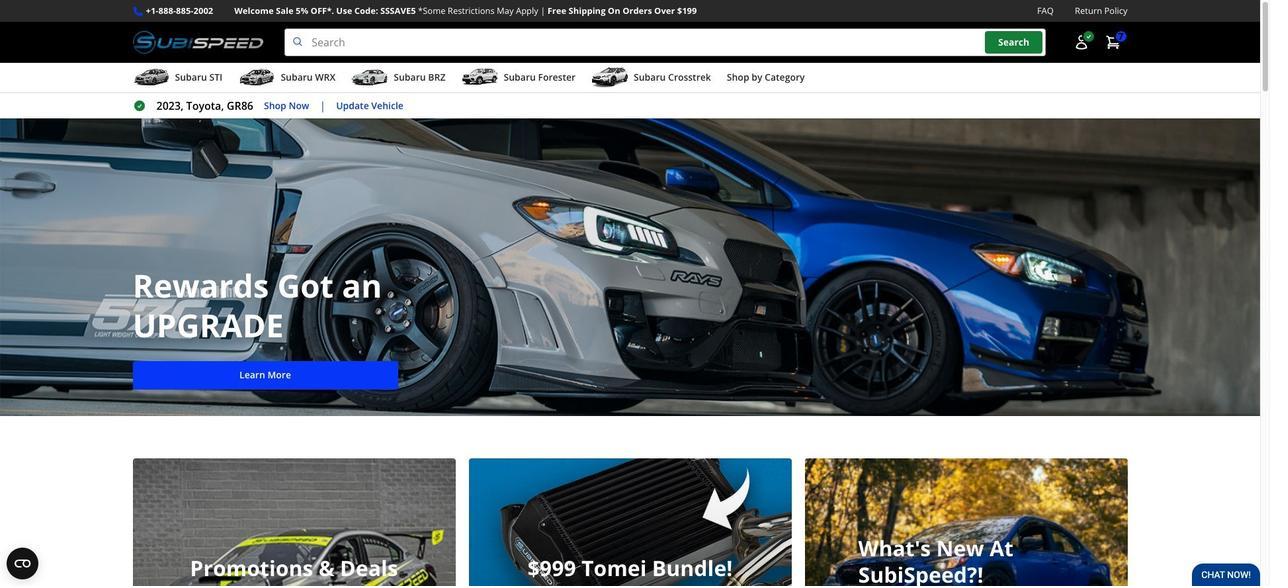 Task type: describe. For each thing, give the bounding box(es) containing it.
earn rewards image
[[805, 459, 1128, 586]]

button image
[[1074, 35, 1090, 50]]

rewards program image
[[0, 119, 1261, 416]]

a subaru brz thumbnail image image
[[352, 68, 389, 87]]

subispeed logo image
[[133, 29, 264, 56]]



Task type: locate. For each thing, give the bounding box(es) containing it.
coilovers image
[[469, 459, 792, 586]]

a subaru sti thumbnail image image
[[133, 68, 170, 87]]

a subaru forester thumbnail image image
[[462, 68, 499, 87]]

deals image
[[133, 459, 456, 586]]

open widget image
[[7, 548, 38, 580]]

a subaru crosstrek thumbnail image image
[[592, 68, 629, 87]]

search input field
[[285, 29, 1046, 56]]

a subaru wrx thumbnail image image
[[239, 68, 276, 87]]



Task type: vqa. For each thing, say whether or not it's contained in the screenshot.
the bottom THE STI
no



